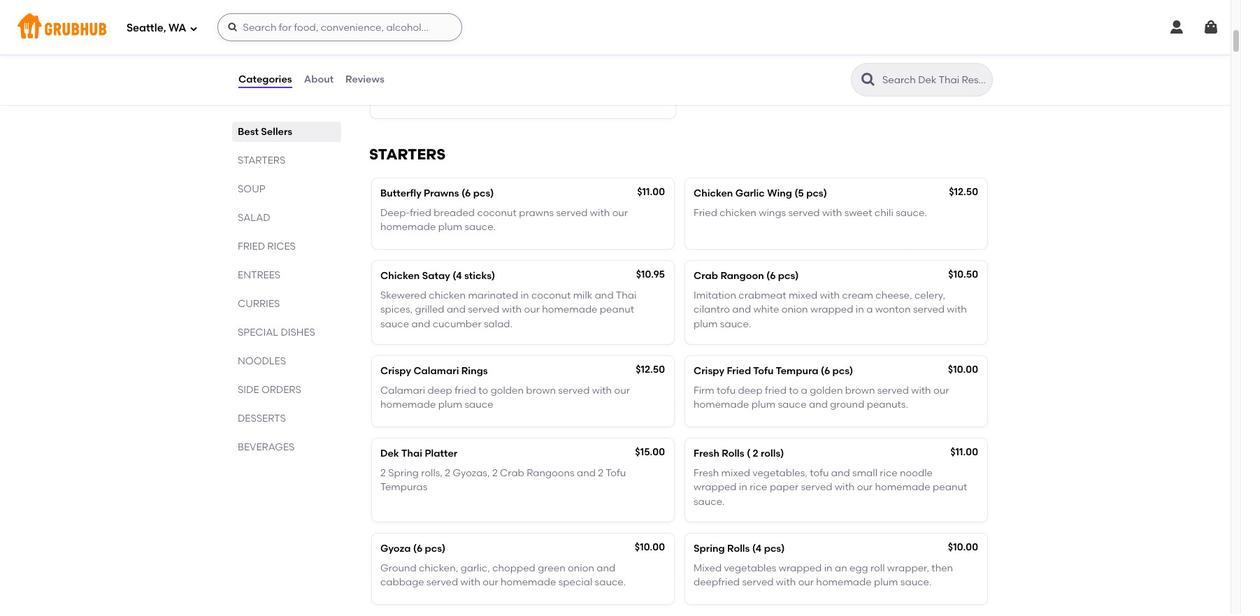 Task type: describe. For each thing, give the bounding box(es) containing it.
ground
[[830, 399, 865, 411]]

pcs) up the ground
[[833, 365, 854, 377]]

fresh for fresh mixed vegetables, tofu and small rice noodle wrapped in  rice paper served with our homemade peanut sauce.
[[694, 467, 719, 479]]

desserts
[[238, 413, 286, 425]]

with inside "firm tofu deep fried to a golden brown served with our homemade plum sauce and ground peanuts."
[[912, 385, 931, 397]]

side orders
[[238, 384, 301, 396]]

2 right gyozas,
[[492, 467, 498, 479]]

$10.00 for firm tofu deep fried to a golden brown served with our homemade plum sauce and ground peanuts.
[[948, 364, 979, 375]]

firm
[[694, 385, 715, 397]]

$12.50 for calamari deep fried to golden brown served with our homemade  plum sauce
[[636, 364, 665, 375]]

in inside imitation crabmeat mixed with cream cheese, celery, cilantro  and white onion wrapped in a wonton served with plum sauce.
[[856, 304, 864, 316]]

to inside "firm tofu deep fried to a golden brown served with our homemade plum sauce and ground peanuts."
[[789, 385, 799, 397]]

best
[[238, 126, 259, 138]]

(6 up breaded
[[462, 187, 471, 199]]

search icon image
[[860, 71, 877, 88]]

salad.
[[484, 318, 513, 330]]

(6 up crabmeat
[[767, 270, 776, 282]]

cream
[[842, 290, 874, 301]]

mixed inside imitation crabmeat mixed with cream cheese, celery, cilantro  and white onion wrapped in a wonton served with plum sauce.
[[789, 290, 818, 301]]

best sellers tab
[[238, 125, 336, 139]]

peanuts.
[[867, 399, 909, 411]]

0 horizontal spatial svg image
[[227, 22, 238, 33]]

$15.00
[[635, 446, 665, 458]]

wings
[[759, 207, 786, 219]]

dek
[[381, 447, 399, 459]]

plum inside mixed vegetables wrapped in an egg roll wrapper, then deepfried served with our homemade plum sauce.
[[874, 577, 899, 589]]

special dishes
[[238, 327, 315, 339]]

fried inside calamari deep fried to golden brown served with our homemade  plum sauce
[[455, 385, 476, 397]]

homemade inside mixed vegetables wrapped in an egg roll wrapper, then deepfried served with our homemade plum sauce.
[[817, 577, 872, 589]]

starters inside tab
[[238, 155, 286, 166]]

sellers
[[261, 126, 292, 138]]

spring rolls (4 pcs)
[[694, 543, 785, 555]]

ground
[[381, 562, 417, 574]]

$10.00 for ground chicken, garlic, chopped green onion and cabbage  served with our homemade special sauce.
[[635, 541, 665, 553]]

reviews button
[[345, 55, 385, 105]]

1 horizontal spatial spring
[[694, 543, 725, 555]]

2 right rolls,
[[445, 467, 451, 479]]

imitation
[[694, 290, 737, 301]]

coconut for in
[[532, 290, 571, 301]]

and inside imitation crabmeat mixed with cream cheese, celery, cilantro  and white onion wrapped in a wonton served with plum sauce.
[[733, 304, 751, 316]]

tofu inside "firm tofu deep fried to a golden brown served with our homemade plum sauce and ground peanuts."
[[717, 385, 736, 397]]

1 horizontal spatial svg image
[[1169, 19, 1186, 36]]

crispy for crispy calamari rings
[[381, 365, 411, 377]]

special
[[559, 577, 593, 589]]

firm tofu deep fried to a golden brown served with our homemade plum sauce and ground peanuts.
[[694, 385, 949, 411]]

green
[[538, 562, 566, 574]]

served inside skewered chicken marinated in coconut milk and thai spices,  grilled and served with our homemade peanut sauce and  cucumber salad.
[[468, 304, 500, 316]]

pcs) up crabmeat
[[778, 270, 799, 282]]

crispy calamari rings
[[381, 365, 488, 377]]

seattle, wa
[[127, 21, 186, 34]]

1 horizontal spatial crab
[[694, 270, 718, 282]]

curries tab
[[238, 297, 336, 311]]

deepfried
[[694, 577, 740, 589]]

calamari deep fried to golden brown served with our homemade  plum sauce
[[381, 385, 630, 411]]

vegetables
[[724, 562, 777, 574]]

sauce. right chili
[[896, 207, 927, 219]]

roll
[[871, 562, 885, 574]]

starters tab
[[238, 153, 336, 168]]

golden inside "firm tofu deep fried to a golden brown served with our homemade plum sauce and ground peanuts."
[[810, 385, 843, 397]]

$12.50 for fried chicken wings served with sweet chili sauce.
[[949, 186, 979, 198]]

with inside ground chicken, garlic, chopped green onion and cabbage  served with our homemade special sauce.
[[461, 577, 481, 589]]

in inside fresh mixed vegetables, tofu and small rice noodle wrapped in  rice paper served with our homemade peanut sauce.
[[739, 481, 748, 493]]

golden inside calamari deep fried to golden brown served with our homemade  plum sauce
[[491, 385, 524, 397]]

in inside skewered chicken marinated in coconut milk and thai spices,  grilled and served with our homemade peanut sauce and  cucumber salad.
[[521, 290, 529, 301]]

orders
[[262, 384, 301, 396]]

$10.00 for mixed vegetables wrapped in an egg roll wrapper, then deepfried served with our homemade plum sauce.
[[948, 541, 979, 553]]

(6 right gyoza
[[413, 543, 423, 555]]

to inside calamari deep fried to golden brown served with our homemade  plum sauce
[[479, 385, 488, 397]]

special dishes tab
[[238, 325, 336, 340]]

chili
[[875, 207, 894, 219]]

celery,
[[915, 290, 946, 301]]

marinated
[[468, 290, 518, 301]]

served inside "firm tofu deep fried to a golden brown served with our homemade plum sauce and ground peanuts."
[[878, 385, 909, 397]]

seattle,
[[127, 21, 166, 34]]

sauce. inside mixed vegetables wrapped in an egg roll wrapper, then deepfried served with our homemade plum sauce.
[[901, 577, 932, 589]]

bell
[[582, 91, 599, 102]]

2 down dek
[[381, 467, 386, 479]]

crispy for crispy fried tofu tempura (6 pcs)
[[694, 365, 725, 377]]

fried chicken wings served with sweet chili sauce.
[[694, 207, 927, 219]]

panang for panang curry
[[379, 71, 417, 83]]

coconut for with
[[497, 91, 536, 102]]

sticks)
[[464, 270, 495, 282]]

0 vertical spatial fried
[[694, 207, 718, 219]]

0 vertical spatial calamari
[[414, 365, 459, 377]]

2 right (
[[753, 447, 759, 459]]

peanut inside skewered chicken marinated in coconut milk and thai spices,  grilled and served with our homemade peanut sauce and  cucumber salad.
[[600, 304, 634, 316]]

then
[[932, 562, 954, 574]]

homemade inside deep-fried breaded coconut prawns served with our homemade  plum sauce.
[[381, 221, 436, 233]]

small
[[853, 467, 878, 479]]

fresh rolls ( 2 rolls)
[[694, 447, 784, 459]]

spices,
[[381, 304, 413, 316]]

garlic
[[736, 187, 765, 199]]

milk for bell
[[539, 91, 558, 102]]

ground chicken, garlic, chopped green onion and cabbage  served with our homemade special sauce.
[[381, 562, 626, 589]]

grilled
[[415, 304, 445, 316]]

sauce inside skewered chicken marinated in coconut milk and thai spices,  grilled and served with our homemade peanut sauce and  cucumber salad.
[[381, 318, 409, 330]]

dishes
[[281, 327, 315, 339]]

wrapper,
[[888, 562, 930, 574]]

curry
[[419, 71, 446, 83]]

(
[[747, 447, 751, 459]]

1 horizontal spatial starters
[[369, 145, 446, 163]]

in inside mixed vegetables wrapped in an egg roll wrapper, then deepfried served with our homemade plum sauce.
[[824, 562, 833, 574]]

Search for food, convenience, alcohol... search field
[[217, 13, 462, 41]]

beverages
[[238, 441, 295, 453]]

side orders tab
[[238, 383, 336, 397]]

gyoza
[[381, 543, 411, 555]]

egg
[[850, 562, 869, 574]]

and inside ground chicken, garlic, chopped green onion and cabbage  served with our homemade special sauce.
[[597, 562, 616, 574]]

$10.95
[[636, 268, 665, 280]]

(4 for pcs)
[[752, 543, 762, 555]]

entrees
[[238, 269, 281, 281]]

skewered
[[381, 290, 427, 301]]

categories button
[[238, 55, 293, 105]]

$11.00 for deep-fried breaded coconut prawns served with our homemade  plum sauce.
[[637, 186, 665, 198]]

with inside deep-fried breaded coconut prawns served with our homemade  plum sauce.
[[590, 207, 610, 219]]

1 vertical spatial thai
[[401, 447, 423, 459]]

with inside mixed vegetables wrapped in an egg roll wrapper, then deepfried served with our homemade plum sauce.
[[776, 577, 796, 589]]

skewered chicken marinated in coconut milk and thai spices,  grilled and served with our homemade peanut sauce and  cucumber salad.
[[381, 290, 637, 330]]

chicken garlic wing (5 pcs)
[[694, 187, 827, 199]]

our inside mixed vegetables wrapped in an egg roll wrapper, then deepfried served with our homemade plum sauce.
[[799, 577, 814, 589]]

dek thai platter
[[381, 447, 458, 459]]

homemade inside skewered chicken marinated in coconut milk and thai spices,  grilled and served with our homemade peanut sauce and  cucumber salad.
[[542, 304, 598, 316]]

satay
[[422, 270, 450, 282]]

our inside "firm tofu deep fried to a golden brown served with our homemade plum sauce and ground peanuts."
[[934, 385, 949, 397]]

rings
[[462, 365, 488, 377]]

cheese,
[[876, 290, 913, 301]]

served inside mixed vegetables wrapped in an egg roll wrapper, then deepfried served with our homemade plum sauce.
[[742, 577, 774, 589]]

0 vertical spatial rice
[[880, 467, 898, 479]]

rolls for spring
[[727, 543, 750, 555]]

curry
[[419, 91, 443, 102]]

chopped
[[493, 562, 536, 574]]

chicken for garlic
[[720, 207, 757, 219]]

tempura
[[776, 365, 819, 377]]

prawns
[[519, 207, 554, 219]]

brown inside "firm tofu deep fried to a golden brown served with our homemade plum sauce and ground peanuts."
[[846, 385, 875, 397]]

milk for thai
[[573, 290, 593, 301]]

panang curry paste with coconut milk and bell pepper
[[379, 91, 636, 102]]

1 horizontal spatial svg image
[[1203, 19, 1220, 36]]

fresh mixed vegetables, tofu and small rice noodle wrapped in  rice paper served with our homemade peanut sauce.
[[694, 467, 968, 508]]

rolls)
[[761, 447, 784, 459]]

0 horizontal spatial svg image
[[189, 24, 198, 33]]

white
[[754, 304, 779, 316]]

sauce. inside imitation crabmeat mixed with cream cheese, celery, cilantro  and white onion wrapped in a wonton served with plum sauce.
[[720, 318, 752, 330]]

crabmeat
[[739, 290, 787, 301]]

coconut inside deep-fried breaded coconut prawns served with our homemade  plum sauce.
[[477, 207, 517, 219]]

breaded
[[434, 207, 475, 219]]

chicken satay (4 sticks)
[[381, 270, 495, 282]]

noodles
[[238, 355, 286, 367]]

served inside ground chicken, garlic, chopped green onion and cabbage  served with our homemade special sauce.
[[427, 577, 458, 589]]

our inside calamari deep fried to golden brown served with our homemade  plum sauce
[[615, 385, 630, 397]]



Task type: vqa. For each thing, say whether or not it's contained in the screenshot.


Task type: locate. For each thing, give the bounding box(es) containing it.
2 horizontal spatial fried
[[765, 385, 787, 397]]

wrapped inside mixed vegetables wrapped in an egg roll wrapper, then deepfried served with our homemade plum sauce.
[[779, 562, 822, 574]]

0 horizontal spatial sauce
[[381, 318, 409, 330]]

0 horizontal spatial to
[[479, 385, 488, 397]]

sauce. inside fresh mixed vegetables, tofu and small rice noodle wrapped in  rice paper served with our homemade peanut sauce.
[[694, 496, 725, 508]]

golden down salad.
[[491, 385, 524, 397]]

gyoza (6 pcs)
[[381, 543, 446, 555]]

0 horizontal spatial spring
[[388, 467, 419, 479]]

1 fresh from the top
[[694, 447, 720, 459]]

0 horizontal spatial chicken
[[381, 270, 420, 282]]

sweet
[[845, 207, 873, 219]]

coconut right marinated
[[532, 290, 571, 301]]

plum down the crispy calamari rings
[[438, 399, 462, 411]]

soup
[[238, 183, 266, 195]]

sauce.
[[896, 207, 927, 219], [465, 221, 496, 233], [720, 318, 752, 330], [694, 496, 725, 508], [595, 577, 626, 589], [901, 577, 932, 589]]

0 vertical spatial chicken
[[694, 187, 733, 199]]

wrapped down the cream on the top right of the page
[[811, 304, 854, 316]]

side
[[238, 384, 259, 396]]

1 panang from the top
[[379, 71, 417, 83]]

calamari
[[414, 365, 459, 377], [381, 385, 425, 397]]

a down tempura
[[801, 385, 808, 397]]

1 vertical spatial tofu
[[606, 467, 626, 479]]

salad tab
[[238, 211, 336, 225]]

our inside ground chicken, garlic, chopped green onion and cabbage  served with our homemade special sauce.
[[483, 577, 499, 589]]

(6 up "firm tofu deep fried to a golden brown served with our homemade plum sauce and ground peanuts."
[[821, 365, 830, 377]]

2 fresh from the top
[[694, 467, 719, 479]]

and inside 2 spring rolls, 2 gyozas, 2 crab rangoons and 2 tofu tempuras
[[577, 467, 596, 479]]

thai inside skewered chicken marinated in coconut milk and thai spices,  grilled and served with our homemade peanut sauce and  cucumber salad.
[[616, 290, 637, 301]]

0 horizontal spatial golden
[[491, 385, 524, 397]]

tofu inside 2 spring rolls, 2 gyozas, 2 crab rangoons and 2 tofu tempuras
[[606, 467, 626, 479]]

sauce. inside deep-fried breaded coconut prawns served with our homemade  plum sauce.
[[465, 221, 496, 233]]

onion inside ground chicken, garlic, chopped green onion and cabbage  served with our homemade special sauce.
[[568, 562, 595, 574]]

$12.50
[[949, 186, 979, 198], [636, 364, 665, 375]]

0 vertical spatial tofu
[[717, 385, 736, 397]]

2 brown from the left
[[846, 385, 875, 397]]

1 horizontal spatial a
[[867, 304, 873, 316]]

tofu right rangoons
[[606, 467, 626, 479]]

homemade inside "firm tofu deep fried to a golden brown served with our homemade plum sauce and ground peanuts."
[[694, 399, 749, 411]]

thai right dek
[[401, 447, 423, 459]]

0 horizontal spatial brown
[[526, 385, 556, 397]]

sauce. down wrapper,
[[901, 577, 932, 589]]

crispy fried tofu tempura (6 pcs)
[[694, 365, 854, 377]]

garlic,
[[461, 562, 490, 574]]

1 vertical spatial chicken
[[429, 290, 466, 301]]

1 vertical spatial rice
[[750, 481, 768, 493]]

pcs) up deep-fried breaded coconut prawns served with our homemade  plum sauce.
[[473, 187, 494, 199]]

0 horizontal spatial tofu
[[606, 467, 626, 479]]

fried down rings at the left bottom
[[455, 385, 476, 397]]

1 vertical spatial mixed
[[722, 467, 751, 479]]

homemade
[[381, 221, 436, 233], [542, 304, 598, 316], [381, 399, 436, 411], [694, 399, 749, 411], [875, 481, 931, 493], [501, 577, 556, 589], [817, 577, 872, 589]]

1 horizontal spatial to
[[789, 385, 799, 397]]

chicken down the garlic
[[720, 207, 757, 219]]

crab up imitation
[[694, 270, 718, 282]]

rolls
[[722, 447, 745, 459], [727, 543, 750, 555]]

pcs) up "chicken,"
[[425, 543, 446, 555]]

0 vertical spatial $11.00
[[637, 186, 665, 198]]

coconut left prawns
[[477, 207, 517, 219]]

0 horizontal spatial (4
[[453, 270, 462, 282]]

wa
[[169, 21, 186, 34]]

panang
[[379, 71, 417, 83], [379, 91, 416, 102]]

fried down 'butterfly prawns (6 pcs)'
[[410, 207, 432, 219]]

1 horizontal spatial golden
[[810, 385, 843, 397]]

plum inside imitation crabmeat mixed with cream cheese, celery, cilantro  and white onion wrapped in a wonton served with plum sauce.
[[694, 318, 718, 330]]

1 horizontal spatial milk
[[573, 290, 593, 301]]

in
[[521, 290, 529, 301], [856, 304, 864, 316], [739, 481, 748, 493], [824, 562, 833, 574]]

a inside imitation crabmeat mixed with cream cheese, celery, cilantro  and white onion wrapped in a wonton served with plum sauce.
[[867, 304, 873, 316]]

desserts tab
[[238, 411, 336, 426]]

sauce. down cilantro
[[720, 318, 752, 330]]

fresh down fresh rolls ( 2 rolls)
[[694, 467, 719, 479]]

served inside imitation crabmeat mixed with cream cheese, celery, cilantro  and white onion wrapped in a wonton served with plum sauce.
[[913, 304, 945, 316]]

plum inside calamari deep fried to golden brown served with our homemade  plum sauce
[[438, 399, 462, 411]]

0 vertical spatial $12.50
[[949, 186, 979, 198]]

fresh for fresh rolls ( 2 rolls)
[[694, 447, 720, 459]]

2 crispy from the left
[[694, 365, 725, 377]]

(4
[[453, 270, 462, 282], [752, 543, 762, 555]]

fried
[[694, 207, 718, 219], [727, 365, 751, 377]]

paper
[[770, 481, 799, 493]]

golden
[[491, 385, 524, 397], [810, 385, 843, 397]]

1 horizontal spatial mixed
[[789, 290, 818, 301]]

crispy down "spices,"
[[381, 365, 411, 377]]

1 vertical spatial crab
[[500, 467, 525, 479]]

salad
[[238, 212, 270, 224]]

tofu inside fresh mixed vegetables, tofu and small rice noodle wrapped in  rice paper served with our homemade peanut sauce.
[[810, 467, 829, 479]]

chicken
[[694, 187, 733, 199], [381, 270, 420, 282]]

beverages tab
[[238, 440, 336, 455]]

plum down crispy fried tofu tempura (6 pcs)
[[752, 399, 776, 411]]

in right marinated
[[521, 290, 529, 301]]

1 vertical spatial fried
[[727, 365, 751, 377]]

1 vertical spatial tofu
[[810, 467, 829, 479]]

onion right white
[[782, 304, 808, 316]]

panang for panang curry paste with coconut milk and bell pepper
[[379, 91, 416, 102]]

pcs) right (5
[[807, 187, 827, 199]]

served inside fresh mixed vegetables, tofu and small rice noodle wrapped in  rice paper served with our homemade peanut sauce.
[[801, 481, 833, 493]]

in left "an"
[[824, 562, 833, 574]]

2 golden from the left
[[810, 385, 843, 397]]

2 deep from the left
[[738, 385, 763, 397]]

brown
[[526, 385, 556, 397], [846, 385, 875, 397]]

1 horizontal spatial fried
[[455, 385, 476, 397]]

and inside fresh mixed vegetables, tofu and small rice noodle wrapped in  rice paper served with our homemade peanut sauce.
[[832, 467, 850, 479]]

1 horizontal spatial thai
[[616, 290, 637, 301]]

deep down the crispy calamari rings
[[428, 385, 452, 397]]

1 crispy from the left
[[381, 365, 411, 377]]

served inside deep-fried breaded coconut prawns served with our homemade  plum sauce.
[[556, 207, 588, 219]]

plum inside deep-fried breaded coconut prawns served with our homemade  plum sauce.
[[438, 221, 462, 233]]

0 vertical spatial (4
[[453, 270, 462, 282]]

homemade inside calamari deep fried to golden brown served with our homemade  plum sauce
[[381, 399, 436, 411]]

fried rices tab
[[238, 239, 336, 254]]

soup tab
[[238, 182, 336, 197]]

our inside skewered chicken marinated in coconut milk and thai spices,  grilled and served with our homemade peanut sauce and  cucumber salad.
[[524, 304, 540, 316]]

sauce down tempura
[[778, 399, 807, 411]]

wrapped
[[811, 304, 854, 316], [694, 481, 737, 493], [779, 562, 822, 574]]

starters up butterfly
[[369, 145, 446, 163]]

sauce down "spices,"
[[381, 318, 409, 330]]

1 horizontal spatial $11.00
[[951, 446, 979, 458]]

1 horizontal spatial sauce
[[465, 399, 494, 411]]

golden up the ground
[[810, 385, 843, 397]]

with
[[475, 91, 495, 102], [590, 207, 610, 219], [823, 207, 842, 219], [820, 290, 840, 301], [502, 304, 522, 316], [947, 304, 967, 316], [592, 385, 612, 397], [912, 385, 931, 397], [835, 481, 855, 493], [461, 577, 481, 589], [776, 577, 796, 589]]

sauce. up spring rolls (4 pcs)
[[694, 496, 725, 508]]

panang curry
[[379, 71, 446, 83]]

1 horizontal spatial (4
[[752, 543, 762, 555]]

cucumber
[[433, 318, 482, 330]]

onion up special
[[568, 562, 595, 574]]

spring up tempuras
[[388, 467, 419, 479]]

mixed inside fresh mixed vegetables, tofu and small rice noodle wrapped in  rice paper served with our homemade peanut sauce.
[[722, 467, 751, 479]]

pepper
[[601, 91, 636, 102]]

sauce
[[381, 318, 409, 330], [465, 399, 494, 411], [778, 399, 807, 411]]

entrees tab
[[238, 268, 336, 283]]

(6
[[462, 187, 471, 199], [767, 270, 776, 282], [821, 365, 830, 377], [413, 543, 423, 555]]

0 horizontal spatial onion
[[568, 562, 595, 574]]

1 vertical spatial onion
[[568, 562, 595, 574]]

1 vertical spatial fresh
[[694, 467, 719, 479]]

noodles tab
[[238, 354, 336, 369]]

wrapped down fresh rolls ( 2 rolls)
[[694, 481, 737, 493]]

deep inside "firm tofu deep fried to a golden brown served with our homemade plum sauce and ground peanuts."
[[738, 385, 763, 397]]

deep-fried breaded coconut prawns served with our homemade  plum sauce.
[[381, 207, 628, 233]]

tofu right the vegetables,
[[810, 467, 829, 479]]

chicken for skewered
[[381, 270, 420, 282]]

0 horizontal spatial thai
[[401, 447, 423, 459]]

rolls for fresh
[[722, 447, 745, 459]]

a inside "firm tofu deep fried to a golden brown served with our homemade plum sauce and ground peanuts."
[[801, 385, 808, 397]]

milk inside skewered chicken marinated in coconut milk and thai spices,  grilled and served with our homemade peanut sauce and  cucumber salad.
[[573, 290, 593, 301]]

noodle
[[900, 467, 933, 479]]

wrapped left "an"
[[779, 562, 822, 574]]

reviews
[[346, 73, 385, 85]]

tofu right firm
[[717, 385, 736, 397]]

about
[[304, 73, 334, 85]]

1 horizontal spatial chicken
[[694, 187, 733, 199]]

crab inside 2 spring rolls, 2 gyozas, 2 crab rangoons and 2 tofu tempuras
[[500, 467, 525, 479]]

calamari left rings at the left bottom
[[414, 365, 459, 377]]

0 vertical spatial coconut
[[497, 91, 536, 102]]

thai down $10.95 on the right
[[616, 290, 637, 301]]

1 horizontal spatial peanut
[[933, 481, 968, 493]]

peanut inside fresh mixed vegetables, tofu and small rice noodle wrapped in  rice paper served with our homemade peanut sauce.
[[933, 481, 968, 493]]

0 vertical spatial thai
[[616, 290, 637, 301]]

with inside calamari deep fried to golden brown served with our homemade  plum sauce
[[592, 385, 612, 397]]

rice right small at the bottom right
[[880, 467, 898, 479]]

0 vertical spatial a
[[867, 304, 873, 316]]

in down the cream on the top right of the page
[[856, 304, 864, 316]]

1 vertical spatial (4
[[752, 543, 762, 555]]

2 to from the left
[[789, 385, 799, 397]]

0 horizontal spatial chicken
[[429, 290, 466, 301]]

1 horizontal spatial tofu
[[754, 365, 774, 377]]

1 horizontal spatial rice
[[880, 467, 898, 479]]

Search Dek Thai Restaurant  search field
[[881, 73, 988, 87]]

1 horizontal spatial fried
[[727, 365, 751, 377]]

1 horizontal spatial brown
[[846, 385, 875, 397]]

wrapped inside imitation crabmeat mixed with cream cheese, celery, cilantro  and white onion wrapped in a wonton served with plum sauce.
[[811, 304, 854, 316]]

(4 up vegetables
[[752, 543, 762, 555]]

rices
[[267, 241, 296, 253]]

cabbage
[[381, 577, 424, 589]]

1 horizontal spatial $12.50
[[949, 186, 979, 198]]

0 vertical spatial panang
[[379, 71, 417, 83]]

chicken inside skewered chicken marinated in coconut milk and thai spices,  grilled and served with our homemade peanut sauce and  cucumber salad.
[[429, 290, 466, 301]]

in down fresh rolls ( 2 rolls)
[[739, 481, 748, 493]]

1 vertical spatial rolls
[[727, 543, 750, 555]]

0 horizontal spatial crab
[[500, 467, 525, 479]]

svg image
[[1169, 19, 1186, 36], [227, 22, 238, 33]]

deep inside calamari deep fried to golden brown served with our homemade  plum sauce
[[428, 385, 452, 397]]

a
[[867, 304, 873, 316], [801, 385, 808, 397]]

chicken for satay
[[429, 290, 466, 301]]

2 right rangoons
[[598, 467, 604, 479]]

crab left rangoons
[[500, 467, 525, 479]]

our inside fresh mixed vegetables, tofu and small rice noodle wrapped in  rice paper served with our homemade peanut sauce.
[[857, 481, 873, 493]]

onion inside imitation crabmeat mixed with cream cheese, celery, cilantro  and white onion wrapped in a wonton served with plum sauce.
[[782, 304, 808, 316]]

0 horizontal spatial tofu
[[717, 385, 736, 397]]

1 vertical spatial wrapped
[[694, 481, 737, 493]]

rolls up vegetables
[[727, 543, 750, 555]]

butterfly
[[381, 187, 422, 199]]

prawns
[[424, 187, 459, 199]]

chicken up skewered
[[381, 270, 420, 282]]

deep-
[[381, 207, 410, 219]]

2 spring rolls, 2 gyozas, 2 crab rangoons and 2 tofu tempuras
[[381, 467, 626, 493]]

1 brown from the left
[[526, 385, 556, 397]]

sauce down rings at the left bottom
[[465, 399, 494, 411]]

2
[[753, 447, 759, 459], [381, 467, 386, 479], [445, 467, 451, 479], [492, 467, 498, 479], [598, 467, 604, 479]]

brown inside calamari deep fried to golden brown served with our homemade  plum sauce
[[526, 385, 556, 397]]

coconut right paste
[[497, 91, 536, 102]]

served inside calamari deep fried to golden brown served with our homemade  plum sauce
[[558, 385, 590, 397]]

sauce. right special
[[595, 577, 626, 589]]

fried
[[238, 241, 265, 253]]

rice
[[880, 467, 898, 479], [750, 481, 768, 493]]

pcs) up vegetables
[[764, 543, 785, 555]]

and inside "firm tofu deep fried to a golden brown served with our homemade plum sauce and ground peanuts."
[[809, 399, 828, 411]]

starters down best sellers
[[238, 155, 286, 166]]

0 vertical spatial rolls
[[722, 447, 745, 459]]

fresh left (
[[694, 447, 720, 459]]

our
[[612, 207, 628, 219], [524, 304, 540, 316], [615, 385, 630, 397], [934, 385, 949, 397], [857, 481, 873, 493], [483, 577, 499, 589], [799, 577, 814, 589]]

an
[[835, 562, 848, 574]]

chicken down chicken satay (4 sticks) at left top
[[429, 290, 466, 301]]

categories
[[239, 73, 292, 85]]

0 horizontal spatial deep
[[428, 385, 452, 397]]

$10.50
[[949, 268, 979, 280]]

1 to from the left
[[479, 385, 488, 397]]

0 vertical spatial mixed
[[789, 290, 818, 301]]

fresh
[[694, 447, 720, 459], [694, 467, 719, 479]]

mixed
[[694, 562, 722, 574]]

1 horizontal spatial tofu
[[810, 467, 829, 479]]

0 horizontal spatial fried
[[694, 207, 718, 219]]

fried left tempura
[[727, 365, 751, 377]]

about button
[[303, 55, 334, 105]]

2 vertical spatial wrapped
[[779, 562, 822, 574]]

sauce. down breaded
[[465, 221, 496, 233]]

1 vertical spatial spring
[[694, 543, 725, 555]]

our inside deep-fried breaded coconut prawns served with our homemade  plum sauce.
[[612, 207, 628, 219]]

sauce. inside ground chicken, garlic, chopped green onion and cabbage  served with our homemade special sauce.
[[595, 577, 626, 589]]

chicken,
[[419, 562, 458, 574]]

sauce inside calamari deep fried to golden brown served with our homemade  plum sauce
[[465, 399, 494, 411]]

best sellers
[[238, 126, 292, 138]]

fried rices
[[238, 241, 296, 253]]

onion
[[782, 304, 808, 316], [568, 562, 595, 574]]

0 horizontal spatial rice
[[750, 481, 768, 493]]

tofu left tempura
[[754, 365, 774, 377]]

starters
[[369, 145, 446, 163], [238, 155, 286, 166]]

fried inside "firm tofu deep fried to a golden brown served with our homemade plum sauce and ground peanuts."
[[765, 385, 787, 397]]

0 vertical spatial milk
[[539, 91, 558, 102]]

homemade inside fresh mixed vegetables, tofu and small rice noodle wrapped in  rice paper served with our homemade peanut sauce.
[[875, 481, 931, 493]]

panang down panang curry
[[379, 91, 416, 102]]

wonton
[[876, 304, 911, 316]]

0 vertical spatial wrapped
[[811, 304, 854, 316]]

0 vertical spatial crab
[[694, 270, 718, 282]]

coconut inside skewered chicken marinated in coconut milk and thai spices,  grilled and served with our homemade peanut sauce and  cucumber salad.
[[532, 290, 571, 301]]

rangoons
[[527, 467, 575, 479]]

to down rings at the left bottom
[[479, 385, 488, 397]]

(4 right satay
[[453, 270, 462, 282]]

gyozas,
[[453, 467, 490, 479]]

1 vertical spatial chicken
[[381, 270, 420, 282]]

wrapped inside fresh mixed vegetables, tofu and small rice noodle wrapped in  rice paper served with our homemade peanut sauce.
[[694, 481, 737, 493]]

1 vertical spatial coconut
[[477, 207, 517, 219]]

0 horizontal spatial fried
[[410, 207, 432, 219]]

1 vertical spatial panang
[[379, 91, 416, 102]]

sauce inside "firm tofu deep fried to a golden brown served with our homemade plum sauce and ground peanuts."
[[778, 399, 807, 411]]

0 horizontal spatial peanut
[[600, 304, 634, 316]]

1 horizontal spatial chicken
[[720, 207, 757, 219]]

spring up mixed
[[694, 543, 725, 555]]

fried inside deep-fried breaded coconut prawns served with our homemade  plum sauce.
[[410, 207, 432, 219]]

(4 for sticks)
[[453, 270, 462, 282]]

to down tempura
[[789, 385, 799, 397]]

panang left curry
[[379, 71, 417, 83]]

1 vertical spatial calamari
[[381, 385, 425, 397]]

wing
[[767, 187, 792, 199]]

1 golden from the left
[[491, 385, 524, 397]]

svg image
[[1203, 19, 1220, 36], [189, 24, 198, 33]]

plum down breaded
[[438, 221, 462, 233]]

2 panang from the top
[[379, 91, 416, 102]]

mixed
[[789, 290, 818, 301], [722, 467, 751, 479]]

fried down crispy fried tofu tempura (6 pcs)
[[765, 385, 787, 397]]

2 horizontal spatial sauce
[[778, 399, 807, 411]]

0 vertical spatial spring
[[388, 467, 419, 479]]

plum down cilantro
[[694, 318, 718, 330]]

0 horizontal spatial crispy
[[381, 365, 411, 377]]

with inside fresh mixed vegetables, tofu and small rice noodle wrapped in  rice paper served with our homemade peanut sauce.
[[835, 481, 855, 493]]

homemade inside ground chicken, garlic, chopped green onion and cabbage  served with our homemade special sauce.
[[501, 577, 556, 589]]

rice left paper
[[750, 481, 768, 493]]

mixed right crabmeat
[[789, 290, 818, 301]]

0 vertical spatial onion
[[782, 304, 808, 316]]

calamari down the crispy calamari rings
[[381, 385, 425, 397]]

butterfly prawns (6 pcs)
[[381, 187, 494, 199]]

fresh inside fresh mixed vegetables, tofu and small rice noodle wrapped in  rice paper served with our homemade peanut sauce.
[[694, 467, 719, 479]]

1 horizontal spatial crispy
[[694, 365, 725, 377]]

a down the cream on the top right of the page
[[867, 304, 873, 316]]

calamari inside calamari deep fried to golden brown served with our homemade  plum sauce
[[381, 385, 425, 397]]

1 horizontal spatial onion
[[782, 304, 808, 316]]

coconut
[[497, 91, 536, 102], [477, 207, 517, 219], [532, 290, 571, 301]]

special
[[238, 327, 278, 339]]

1 vertical spatial a
[[801, 385, 808, 397]]

0 vertical spatial peanut
[[600, 304, 634, 316]]

fried down chicken garlic wing (5 pcs) at the right
[[694, 207, 718, 219]]

0 horizontal spatial milk
[[539, 91, 558, 102]]

0 horizontal spatial $11.00
[[637, 186, 665, 198]]

chicken left the garlic
[[694, 187, 733, 199]]

with inside skewered chicken marinated in coconut milk and thai spices,  grilled and served with our homemade peanut sauce and  cucumber salad.
[[502, 304, 522, 316]]

0 vertical spatial chicken
[[720, 207, 757, 219]]

1 horizontal spatial deep
[[738, 385, 763, 397]]

main navigation navigation
[[0, 0, 1231, 55]]

rolls left (
[[722, 447, 745, 459]]

mixed down fresh rolls ( 2 rolls)
[[722, 467, 751, 479]]

0 vertical spatial fresh
[[694, 447, 720, 459]]

mixed vegetables wrapped in an egg roll wrapper, then deepfried served with our homemade plum sauce.
[[694, 562, 954, 589]]

1 vertical spatial peanut
[[933, 481, 968, 493]]

2 vertical spatial coconut
[[532, 290, 571, 301]]

0 horizontal spatial starters
[[238, 155, 286, 166]]

rangoon
[[721, 270, 764, 282]]

chicken for fried
[[694, 187, 733, 199]]

0 horizontal spatial a
[[801, 385, 808, 397]]

plum down roll
[[874, 577, 899, 589]]

crispy up firm
[[694, 365, 725, 377]]

1 vertical spatial $12.50
[[636, 364, 665, 375]]

0 vertical spatial tofu
[[754, 365, 774, 377]]

1 deep from the left
[[428, 385, 452, 397]]

$11.00 for fresh mixed vegetables, tofu and small rice noodle wrapped in  rice paper served with our homemade peanut sauce.
[[951, 446, 979, 458]]

(5
[[795, 187, 804, 199]]

paste
[[445, 91, 472, 102]]

plum inside "firm tofu deep fried to a golden brown served with our homemade plum sauce and ground peanuts."
[[752, 399, 776, 411]]

spring inside 2 spring rolls, 2 gyozas, 2 crab rangoons and 2 tofu tempuras
[[388, 467, 419, 479]]

deep down crispy fried tofu tempura (6 pcs)
[[738, 385, 763, 397]]



